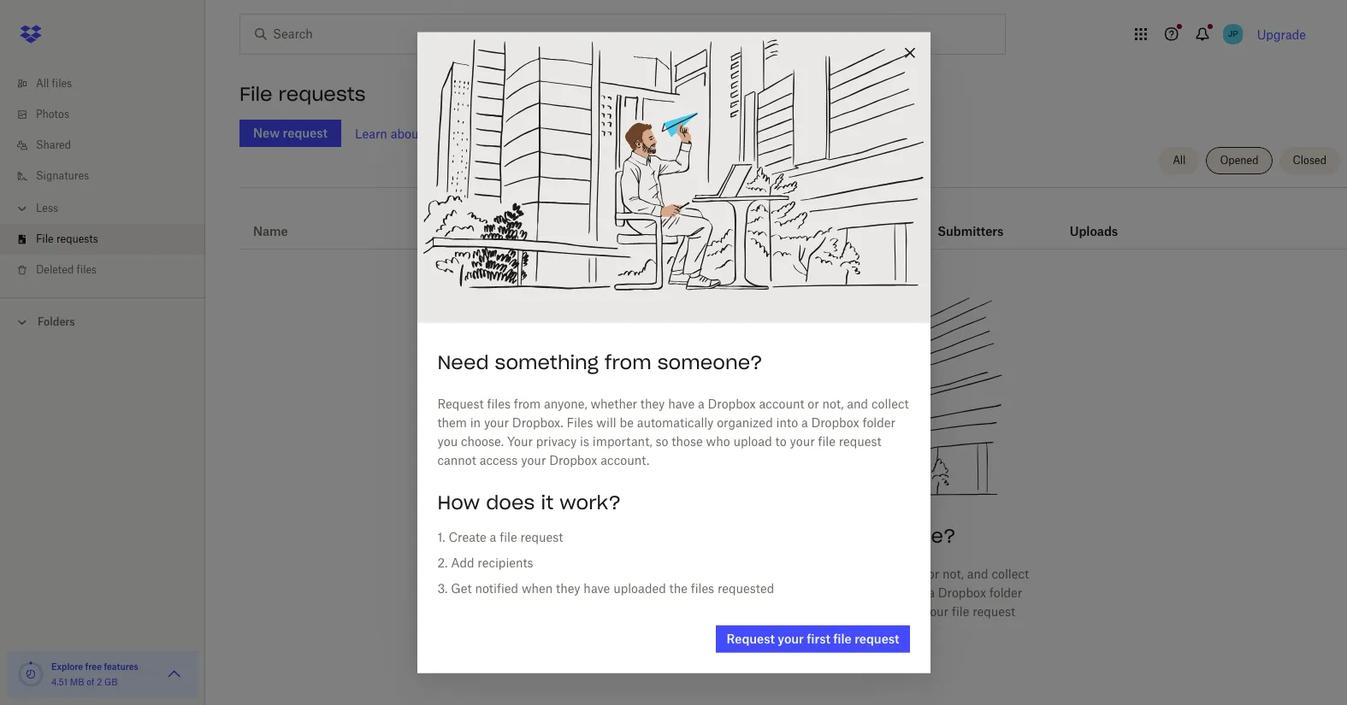 Task type: locate. For each thing, give the bounding box(es) containing it.
or
[[808, 397, 819, 411], [928, 567, 939, 582]]

1 horizontal spatial not,
[[943, 567, 964, 582]]

0 horizontal spatial have
[[584, 581, 610, 596]]

need something from someone?
[[437, 350, 763, 374], [631, 525, 956, 548]]

request
[[839, 434, 882, 449], [520, 530, 563, 545], [973, 605, 1015, 619], [855, 632, 899, 646]]

1 horizontal spatial you
[[571, 605, 592, 619]]

request
[[437, 397, 484, 411], [558, 567, 604, 582], [727, 632, 775, 646]]

list containing all files
[[0, 58, 205, 298]]

is up work?
[[580, 434, 589, 449]]

will
[[596, 415, 616, 430], [723, 586, 743, 601]]

0 vertical spatial them
[[437, 415, 467, 430]]

1 vertical spatial important,
[[726, 605, 786, 619]]

in left uploaded
[[597, 586, 608, 601]]

will right the
[[723, 586, 743, 601]]

your
[[484, 415, 509, 430], [790, 434, 815, 449], [521, 453, 546, 468], [611, 586, 636, 601], [924, 605, 949, 619], [771, 624, 796, 638], [778, 632, 804, 646]]

privacy down the
[[670, 605, 711, 619]]

access down requested
[[729, 624, 768, 638]]

requests up deleted files
[[56, 233, 98, 245]]

explore free features 4.51 mb of 2 gb
[[51, 662, 138, 688]]

0 vertical spatial important,
[[593, 434, 652, 449]]

in up 'how'
[[470, 415, 481, 430]]

so
[[656, 434, 668, 449], [789, 605, 802, 619]]

0 vertical spatial need
[[437, 350, 489, 374]]

closed button
[[1279, 147, 1340, 174]]

0 horizontal spatial need
[[437, 350, 489, 374]]

signatures link
[[14, 161, 205, 192]]

pro trial element
[[799, 222, 827, 242]]

in
[[470, 415, 481, 430], [597, 586, 608, 601]]

requests
[[278, 82, 366, 106], [447, 126, 496, 141], [56, 233, 98, 245]]

1 horizontal spatial will
[[723, 586, 743, 601]]

all up photos
[[36, 77, 49, 90]]

0 horizontal spatial column header
[[938, 201, 1006, 242]]

deleted
[[36, 263, 74, 276]]

files inside dialog
[[567, 415, 593, 430]]

1 vertical spatial who
[[840, 605, 864, 619]]

0 vertical spatial files
[[567, 415, 593, 430]]

first
[[807, 632, 830, 646]]

access
[[480, 453, 518, 468], [729, 624, 768, 638]]

into
[[776, 415, 798, 430], [903, 586, 925, 601]]

0 horizontal spatial dropbox.
[[512, 415, 563, 430]]

privacy
[[536, 434, 577, 449], [670, 605, 711, 619]]

1 vertical spatial them
[[564, 586, 594, 601]]

whether
[[591, 397, 637, 411], [711, 567, 757, 582]]

important, down requested
[[726, 605, 786, 619]]

file inside button
[[833, 632, 852, 646]]

they
[[640, 397, 665, 411], [761, 567, 785, 582], [556, 581, 580, 596]]

privacy up it
[[536, 434, 577, 449]]

request inside button
[[855, 632, 899, 646]]

is down requested
[[714, 605, 723, 619]]

files
[[567, 415, 593, 430], [693, 586, 720, 601]]

0 vertical spatial account.
[[601, 453, 649, 468]]

have
[[668, 397, 695, 411], [788, 567, 815, 582], [584, 581, 610, 596]]

need
[[437, 350, 489, 374], [631, 525, 682, 548]]

folder
[[863, 415, 895, 430], [989, 586, 1022, 601]]

0 horizontal spatial be
[[620, 415, 634, 430]]

important,
[[593, 434, 652, 449], [726, 605, 786, 619]]

features
[[104, 662, 138, 672]]

1 horizontal spatial something
[[688, 525, 792, 548]]

your
[[507, 434, 533, 449], [641, 605, 667, 619]]

1 horizontal spatial collect
[[992, 567, 1029, 582]]

1 horizontal spatial so
[[789, 605, 802, 619]]

1 vertical spatial file requests
[[36, 233, 98, 245]]

0 horizontal spatial file requests
[[36, 233, 98, 245]]

0 horizontal spatial upload
[[733, 434, 772, 449]]

them right the "when"
[[564, 586, 594, 601]]

1 horizontal spatial files
[[693, 586, 720, 601]]

1 vertical spatial choose.
[[595, 605, 638, 619]]

less
[[36, 202, 58, 215]]

not,
[[822, 397, 844, 411], [943, 567, 964, 582]]

0 vertical spatial cannot
[[437, 453, 476, 468]]

learn
[[355, 126, 387, 141]]

row
[[239, 194, 1347, 250]]

1 vertical spatial or
[[928, 567, 939, 582]]

2 column header from the left
[[1070, 201, 1138, 242]]

0 vertical spatial who
[[706, 434, 730, 449]]

file requests up learn
[[239, 82, 366, 106]]

0 horizontal spatial organized
[[717, 415, 773, 430]]

file requests list item
[[0, 224, 205, 255]]

all for all
[[1173, 154, 1186, 167]]

and
[[847, 397, 868, 411], [967, 567, 988, 582]]

1 vertical spatial anyone,
[[664, 567, 707, 582]]

cannot down the
[[687, 624, 726, 638]]

automatically
[[637, 415, 714, 430], [764, 586, 840, 601]]

access up does at bottom
[[480, 453, 518, 468]]

0 vertical spatial access
[[480, 453, 518, 468]]

how
[[437, 491, 480, 515]]

files right the
[[693, 586, 720, 601]]

folders
[[38, 316, 75, 328]]

0 horizontal spatial file
[[36, 233, 54, 245]]

0 vertical spatial file
[[239, 82, 272, 106]]

dropbox. left requested
[[639, 586, 690, 601]]

0 vertical spatial those
[[672, 434, 703, 449]]

0 vertical spatial request files from anyone, whether they have a dropbox account or not, and collect them in your dropbox. files will be automatically organized into a dropbox folder you choose. your privacy is important, so those who upload to your file request cannot access your dropbox account.
[[437, 397, 909, 468]]

collect
[[871, 397, 909, 411], [992, 567, 1029, 582]]

0 horizontal spatial to
[[775, 434, 787, 449]]

0 horizontal spatial them
[[437, 415, 467, 430]]

account.
[[601, 453, 649, 468], [850, 624, 899, 638]]

organized
[[717, 415, 773, 430], [844, 586, 900, 601]]

0 horizontal spatial access
[[480, 453, 518, 468]]

dropbox
[[708, 397, 756, 411], [811, 415, 859, 430], [549, 453, 597, 468], [828, 567, 876, 582], [938, 586, 986, 601], [799, 624, 847, 638]]

1 horizontal spatial whether
[[711, 567, 757, 582]]

work?
[[560, 491, 621, 515]]

file
[[426, 126, 444, 141], [818, 434, 836, 449], [500, 530, 517, 545], [952, 605, 969, 619], [833, 632, 852, 646]]

all inside list
[[36, 77, 49, 90]]

1 vertical spatial account
[[879, 567, 925, 582]]

them
[[437, 415, 467, 430], [564, 586, 594, 601]]

2 vertical spatial requests
[[56, 233, 98, 245]]

is inside dialog
[[580, 434, 589, 449]]

list
[[0, 58, 205, 298]]

them up 'how'
[[437, 415, 467, 430]]

organized inside dialog
[[717, 415, 773, 430]]

cannot up 'how'
[[437, 453, 476, 468]]

signatures
[[36, 169, 89, 182]]

1 vertical spatial request
[[558, 567, 604, 582]]

you up 'how'
[[437, 434, 458, 449]]

request your first file request button
[[716, 626, 910, 653]]

account. right the first
[[850, 624, 899, 638]]

0 vertical spatial so
[[656, 434, 668, 449]]

dialog containing need something from someone?
[[417, 32, 930, 674]]

when
[[522, 581, 553, 596]]

your up how does it work?
[[507, 434, 533, 449]]

1 horizontal spatial need
[[631, 525, 682, 548]]

2
[[97, 677, 102, 688]]

0 vertical spatial be
[[620, 415, 634, 430]]

1 horizontal spatial upload
[[867, 605, 906, 619]]

file requests
[[239, 82, 366, 106], [36, 233, 98, 245]]

0 vertical spatial in
[[470, 415, 481, 430]]

file inside list item
[[36, 233, 54, 245]]

those
[[672, 434, 703, 449], [805, 605, 837, 619]]

you down 3. get notified when they have uploaded the files requested
[[571, 605, 592, 619]]

add
[[451, 556, 474, 570]]

choose. up 'how'
[[461, 434, 504, 449]]

0 vertical spatial organized
[[717, 415, 773, 430]]

file requests link
[[14, 224, 205, 255]]

1 horizontal spatial your
[[641, 605, 667, 619]]

0 vertical spatial account
[[759, 397, 804, 411]]

0 vertical spatial collect
[[871, 397, 909, 411]]

explore
[[51, 662, 83, 672]]

upload
[[733, 434, 772, 449], [867, 605, 906, 619]]

choose. down 3. get notified when they have uploaded the files requested
[[595, 605, 638, 619]]

how does it work?
[[437, 491, 621, 515]]

dialog
[[417, 32, 930, 674]]

deleted files link
[[14, 255, 205, 286]]

0 vertical spatial dropbox.
[[512, 415, 563, 430]]

folder inside dialog
[[863, 415, 895, 430]]

1 horizontal spatial someone?
[[851, 525, 956, 548]]

1 horizontal spatial who
[[840, 605, 864, 619]]

dropbox. up how does it work?
[[512, 415, 563, 430]]

1 horizontal spatial column header
[[1070, 201, 1138, 242]]

photos
[[36, 108, 69, 121]]

0 vertical spatial automatically
[[637, 415, 714, 430]]

4.51
[[51, 677, 68, 688]]

1 vertical spatial you
[[571, 605, 592, 619]]

0 vertical spatial all
[[36, 77, 49, 90]]

2. add recipients
[[437, 556, 533, 570]]

1 vertical spatial file
[[36, 233, 54, 245]]

file requests up deleted files
[[36, 233, 98, 245]]

all for all files
[[36, 77, 49, 90]]

0 horizontal spatial is
[[580, 434, 589, 449]]

0 horizontal spatial all
[[36, 77, 49, 90]]

learn about file requests
[[355, 126, 496, 141]]

access inside dialog
[[480, 453, 518, 468]]

will up work?
[[596, 415, 616, 430]]

request files from anyone, whether they have a dropbox account or not, and collect them in your dropbox. files will be automatically organized into a dropbox folder you choose. your privacy is important, so those who upload to your file request cannot access your dropbox account.
[[437, 397, 909, 468], [558, 567, 1029, 638]]

choose.
[[461, 434, 504, 449], [595, 605, 638, 619]]

important, up work?
[[593, 434, 652, 449]]

you
[[437, 434, 458, 449], [571, 605, 592, 619]]

0 horizontal spatial files
[[567, 415, 593, 430]]

2 horizontal spatial they
[[761, 567, 785, 582]]

0 horizontal spatial those
[[672, 434, 703, 449]]

account. up work?
[[601, 453, 649, 468]]

0 horizontal spatial and
[[847, 397, 868, 411]]

account
[[759, 397, 804, 411], [879, 567, 925, 582]]

0 horizontal spatial request
[[437, 397, 484, 411]]

all button
[[1159, 147, 1200, 174]]

1. create a file request
[[437, 530, 563, 545]]

those inside dialog
[[672, 434, 703, 449]]

who
[[706, 434, 730, 449], [840, 605, 864, 619]]

0 horizontal spatial you
[[437, 434, 458, 449]]

a
[[698, 397, 704, 411], [801, 415, 808, 430], [490, 530, 496, 545], [818, 567, 825, 582], [928, 586, 935, 601]]

1 horizontal spatial into
[[903, 586, 925, 601]]

requests right about
[[447, 126, 496, 141]]

1 horizontal spatial to
[[909, 605, 920, 619]]

all inside button
[[1173, 154, 1186, 167]]

2 horizontal spatial requests
[[447, 126, 496, 141]]

1 horizontal spatial request
[[558, 567, 604, 582]]

1 horizontal spatial is
[[714, 605, 723, 619]]

your down uploaded
[[641, 605, 667, 619]]

someone?
[[657, 350, 763, 374], [851, 525, 956, 548]]

files up work?
[[567, 415, 593, 430]]

column header
[[938, 201, 1006, 242], [1070, 201, 1138, 242]]

into inside dialog
[[776, 415, 798, 430]]

file
[[239, 82, 272, 106], [36, 233, 54, 245]]

0 horizontal spatial in
[[470, 415, 481, 430]]

all
[[36, 77, 49, 90], [1173, 154, 1186, 167]]

quota usage element
[[17, 661, 44, 689]]

1 vertical spatial in
[[597, 586, 608, 601]]

requests up learn
[[278, 82, 366, 106]]

0 horizontal spatial automatically
[[637, 415, 714, 430]]

closed
[[1293, 154, 1327, 167]]

deleted files
[[36, 263, 97, 276]]

1 vertical spatial those
[[805, 605, 837, 619]]

something
[[495, 350, 599, 374], [688, 525, 792, 548]]

all left opened
[[1173, 154, 1186, 167]]



Task type: describe. For each thing, give the bounding box(es) containing it.
1 vertical spatial access
[[729, 624, 768, 638]]

1 horizontal spatial have
[[668, 397, 695, 411]]

1 horizontal spatial requests
[[278, 82, 366, 106]]

collect inside dialog
[[871, 397, 909, 411]]

1 horizontal spatial account
[[879, 567, 925, 582]]

1 horizontal spatial in
[[597, 586, 608, 601]]

less image
[[14, 200, 31, 217]]

3.
[[437, 581, 448, 596]]

0 horizontal spatial choose.
[[461, 434, 504, 449]]

0 vertical spatial to
[[775, 434, 787, 449]]

it
[[541, 491, 554, 515]]

gb
[[104, 677, 118, 688]]

1 vertical spatial someone?
[[851, 525, 956, 548]]

0 horizontal spatial they
[[556, 581, 580, 596]]

0 vertical spatial your
[[507, 434, 533, 449]]

0 horizontal spatial cannot
[[437, 453, 476, 468]]

0 horizontal spatial whether
[[591, 397, 637, 411]]

all files
[[36, 77, 72, 90]]

1 horizontal spatial or
[[928, 567, 939, 582]]

0 vertical spatial will
[[596, 415, 616, 430]]

1 horizontal spatial they
[[640, 397, 665, 411]]

2 horizontal spatial have
[[788, 567, 815, 582]]

1 horizontal spatial dropbox.
[[639, 586, 690, 601]]

1 vertical spatial request files from anyone, whether they have a dropbox account or not, and collect them in your dropbox. files will be automatically organized into a dropbox folder you choose. your privacy is important, so those who upload to your file request cannot access your dropbox account.
[[558, 567, 1029, 638]]

0 horizontal spatial not,
[[822, 397, 844, 411]]

2.
[[437, 556, 448, 570]]

all files link
[[14, 68, 205, 99]]

does
[[486, 491, 535, 515]]

of
[[87, 677, 94, 688]]

0 horizontal spatial who
[[706, 434, 730, 449]]

1 vertical spatial is
[[714, 605, 723, 619]]

1 horizontal spatial anyone,
[[664, 567, 707, 582]]

upgrade
[[1257, 27, 1306, 41]]

upgrade link
[[1257, 27, 1306, 41]]

1 vertical spatial account.
[[850, 624, 899, 638]]

1 vertical spatial will
[[723, 586, 743, 601]]

0 horizontal spatial account.
[[601, 453, 649, 468]]

learn about file requests link
[[355, 126, 496, 141]]

1 vertical spatial privacy
[[670, 605, 711, 619]]

1 horizontal spatial cannot
[[687, 624, 726, 638]]

1 horizontal spatial file requests
[[239, 82, 366, 106]]

1 horizontal spatial automatically
[[764, 586, 840, 601]]

file requests inside list item
[[36, 233, 98, 245]]

requested
[[718, 581, 774, 596]]

1 vertical spatial need something from someone?
[[631, 525, 956, 548]]

opened
[[1220, 154, 1259, 167]]

request inside request your first file request button
[[727, 632, 775, 646]]

dropbox image
[[14, 17, 48, 51]]

shared
[[36, 139, 71, 151]]

create
[[449, 530, 487, 545]]

about
[[391, 126, 423, 141]]

1 horizontal spatial them
[[564, 586, 594, 601]]

1 column header from the left
[[938, 201, 1006, 242]]

0 horizontal spatial or
[[808, 397, 819, 411]]

1 horizontal spatial those
[[805, 605, 837, 619]]

opened button
[[1206, 147, 1272, 174]]

recipients
[[478, 556, 533, 570]]

0 horizontal spatial something
[[495, 350, 599, 374]]

request your first file request
[[727, 632, 899, 646]]

0 horizontal spatial privacy
[[536, 434, 577, 449]]

1 vertical spatial need
[[631, 525, 682, 548]]

1 horizontal spatial important,
[[726, 605, 786, 619]]

0 vertical spatial request
[[437, 397, 484, 411]]

dropbox. inside dialog
[[512, 415, 563, 430]]

1 horizontal spatial be
[[746, 586, 761, 601]]

get
[[451, 581, 472, 596]]

1 horizontal spatial folder
[[989, 586, 1022, 601]]

1 vertical spatial files
[[693, 586, 720, 601]]

0 vertical spatial and
[[847, 397, 868, 411]]

shared link
[[14, 130, 205, 161]]

mb
[[70, 677, 84, 688]]

0 horizontal spatial so
[[656, 434, 668, 449]]

1 vertical spatial organized
[[844, 586, 900, 601]]

1 vertical spatial whether
[[711, 567, 757, 582]]

1 vertical spatial requests
[[447, 126, 496, 141]]

1 vertical spatial something
[[688, 525, 792, 548]]

name
[[253, 224, 288, 239]]

created
[[541, 224, 588, 239]]

folders button
[[0, 309, 205, 334]]

1.
[[437, 530, 445, 545]]

free
[[85, 662, 102, 672]]

1 vertical spatial and
[[967, 567, 988, 582]]

them inside dialog
[[437, 415, 467, 430]]

created button
[[541, 222, 588, 242]]

uploaded
[[613, 581, 666, 596]]

photos link
[[14, 99, 205, 130]]

0 horizontal spatial important,
[[593, 434, 652, 449]]

1 vertical spatial so
[[789, 605, 802, 619]]

1 horizontal spatial choose.
[[595, 605, 638, 619]]

automatically inside dialog
[[637, 415, 714, 430]]

the
[[669, 581, 688, 596]]

0 vertical spatial you
[[437, 434, 458, 449]]

0 vertical spatial someone?
[[657, 350, 763, 374]]

row containing name
[[239, 194, 1347, 250]]

0 vertical spatial need something from someone?
[[437, 350, 763, 374]]

3. get notified when they have uploaded the files requested
[[437, 581, 774, 596]]

requests inside list item
[[56, 233, 98, 245]]

your inside button
[[778, 632, 804, 646]]

0 horizontal spatial anyone,
[[544, 397, 587, 411]]

notified
[[475, 581, 518, 596]]



Task type: vqa. For each thing, say whether or not it's contained in the screenshot.
the topmost Request files from anyone, whether they have a Dropbox account or not, and collect them in your Dropbox. Files will be automatically organized into a Dropbox folder you choose. Your privacy is important, so those who upload to your file request cannot access your Dropbox account.
yes



